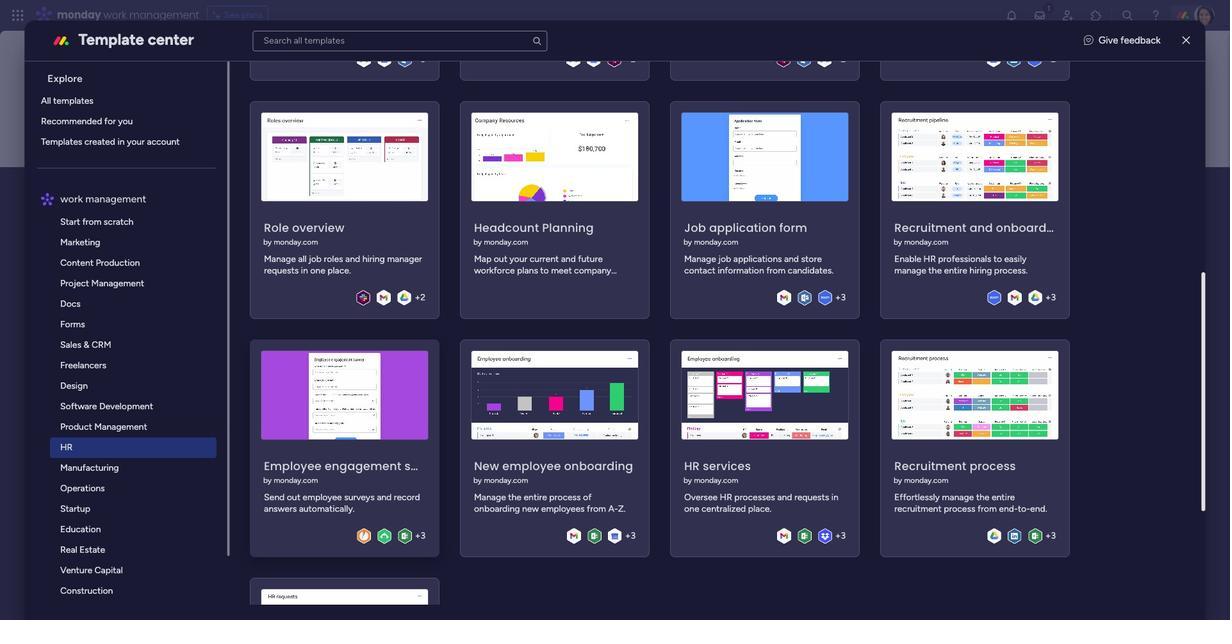 Task type: describe. For each thing, give the bounding box(es) containing it.
engagement
[[325, 458, 402, 474]]

center
[[148, 30, 194, 48]]

v2 user feedback image
[[1084, 33, 1093, 48]]

by inside employee engagement survey by monday.com
[[264, 476, 272, 485]]

one inside manage all job roles and hiring manager requests in one place.
[[310, 265, 326, 276]]

0
[[121, 284, 128, 299]]

3 for recruitment process
[[1051, 531, 1056, 541]]

product management
[[60, 422, 147, 432]]

to inside the map out your current and future workforce plans to meet company goals.
[[541, 265, 549, 276]]

enable hr professionals to easily manage the entire hiring process.
[[895, 253, 1028, 276]]

manage for role
[[264, 253, 296, 264]]

record
[[394, 492, 420, 503]]

by inside new employee onboarding by monday.com
[[474, 476, 482, 485]]

workspace
[[203, 284, 258, 299]]

3 for new employee onboarding
[[631, 531, 636, 541]]

process inside the 'manage the entire process of onboarding new employees from a-z.'
[[549, 492, 581, 503]]

help image
[[1149, 9, 1162, 22]]

from inside the 'manage the entire process of onboarding new employees from a-z.'
[[587, 503, 606, 514]]

manage all job roles and hiring manager requests in one place.
[[264, 253, 422, 276]]

templates
[[41, 136, 82, 147]]

send out employee surveys and record answers automatically.
[[264, 492, 420, 514]]

add from templates button
[[71, 311, 183, 336]]

&
[[84, 340, 90, 350]]

surveys
[[344, 492, 375, 503]]

and inside the map out your current and future workforce plans to meet company goals.
[[561, 253, 576, 264]]

process.
[[995, 265, 1028, 276]]

manage the entire process of onboarding new employees from a-z.
[[474, 492, 626, 514]]

software development
[[60, 401, 153, 412]]

new
[[522, 503, 539, 514]]

education
[[60, 524, 101, 535]]

1 image
[[1043, 1, 1055, 15]]

New Workspace field
[[147, 172, 1052, 201]]

design
[[60, 381, 88, 391]]

construction
[[60, 586, 113, 596]]

recruitment process by monday.com
[[894, 458, 1016, 485]]

3 for hr services
[[841, 531, 846, 541]]

hiring inside enable hr professionals to easily manage the entire hiring process.
[[970, 265, 992, 276]]

headcount
[[474, 219, 539, 236]]

your inside explore element
[[127, 136, 145, 147]]

monday.com inside employee engagement survey by monday.com
[[274, 476, 318, 485]]

real
[[60, 545, 78, 555]]

1 vertical spatial boards
[[131, 284, 166, 299]]

hr inside enable hr professionals to easily manage the entire hiring process.
[[924, 253, 936, 264]]

monday.com inside job application form by monday.com
[[694, 237, 739, 246]]

company
[[574, 265, 612, 276]]

the inside enable hr professionals to easily manage the entire hiring process.
[[929, 265, 942, 276]]

send
[[264, 492, 285, 503]]

one inside oversee hr processes and requests in one centralized place.
[[685, 503, 700, 514]]

meet
[[551, 265, 572, 276]]

venture capital
[[60, 565, 123, 576]]

employee inside new employee onboarding by monday.com
[[503, 458, 561, 474]]

from inside work management templates element
[[83, 217, 102, 227]]

enable
[[895, 253, 922, 264]]

1 vertical spatial management
[[86, 193, 147, 205]]

recruitment and onboarding by monday.com
[[894, 219, 1065, 246]]

add from templates
[[81, 317, 173, 329]]

applications
[[734, 253, 782, 264]]

feedback
[[1121, 35, 1161, 46]]

by inside headcount planning by monday.com
[[474, 237, 482, 246]]

and inside manage job applications and store contact information from candidates.
[[784, 253, 799, 264]]

processes
[[735, 492, 775, 503]]

sales
[[60, 340, 82, 350]]

you have 0 boards in this workspace
[[71, 284, 258, 299]]

0 horizontal spatial work
[[60, 193, 83, 205]]

in inside manage all job roles and hiring manager requests in one place.
[[301, 265, 308, 276]]

new employee onboarding by monday.com
[[474, 458, 633, 485]]

survey
[[405, 458, 444, 474]]

real estate
[[60, 545, 105, 555]]

employee
[[264, 458, 322, 474]]

see plans button
[[207, 6, 269, 25]]

add for add from templates
[[81, 317, 100, 329]]

monday
[[57, 8, 101, 22]]

for
[[105, 116, 116, 127]]

entire inside the 'manage the entire process of onboarding new employees from a-z.'
[[524, 492, 547, 503]]

z.
[[618, 503, 626, 514]]

contact
[[685, 265, 716, 276]]

employee inside send out employee surveys and record answers automatically.
[[303, 492, 342, 503]]

recent
[[72, 249, 105, 261]]

give feedback link
[[1084, 33, 1161, 48]]

application
[[709, 219, 777, 236]]

employees
[[541, 503, 585, 514]]

+ 3 for recruitment process
[[1046, 531, 1056, 541]]

+ 3 for recruitment and onboarding
[[1046, 292, 1056, 303]]

new for new employee onboarding by monday.com
[[474, 458, 500, 474]]

job inside manage all job roles and hiring manager requests in one place.
[[309, 253, 322, 264]]

+ 3 for employee engagement survey
[[415, 531, 426, 541]]

recommended for you
[[41, 116, 133, 127]]

see
[[224, 10, 239, 21]]

recruitment for recruitment process
[[895, 458, 967, 474]]

map
[[474, 253, 492, 264]]

recruitment for recruitment and onboarding
[[895, 219, 967, 236]]

to inside enable hr professionals to easily manage the entire hiring process.
[[994, 253, 1002, 264]]

onboarding inside the 'manage the entire process of onboarding new employees from a-z.'
[[474, 503, 520, 514]]

store
[[801, 253, 822, 264]]

oversee hr processes and requests in one centralized place.
[[685, 492, 839, 514]]

monday.com inside "role overview by monday.com"
[[274, 237, 318, 246]]

plans inside button
[[242, 10, 263, 21]]

software
[[60, 401, 97, 412]]

workforce
[[474, 265, 515, 276]]

from inside effortlessly manage the entire recruitment process from end-to-end.
[[978, 503, 997, 514]]

templates inside explore element
[[53, 95, 94, 106]]

job inside manage job applications and store contact information from candidates.
[[719, 253, 732, 264]]

hr inside hr services by monday.com
[[685, 458, 700, 474]]

3 for employee engagement survey
[[421, 531, 426, 541]]

invite members image
[[1062, 9, 1074, 22]]

candidates.
[[788, 265, 834, 276]]

estate
[[80, 545, 105, 555]]

to-
[[1018, 503, 1031, 514]]

roles
[[324, 253, 343, 264]]

james peterson image
[[1194, 5, 1215, 26]]

give
[[1099, 35, 1118, 46]]

0 vertical spatial boards
[[107, 249, 138, 261]]

easily
[[1005, 253, 1027, 264]]

management for project management
[[92, 278, 144, 289]]

the inside the 'manage the entire process of onboarding new employees from a-z.'
[[508, 492, 522, 503]]

employee engagement survey by monday.com
[[264, 458, 444, 485]]

out for headcount
[[494, 253, 508, 264]]

apps image
[[1090, 9, 1103, 22]]

future
[[578, 253, 603, 264]]

onboarding for recruitment and onboarding
[[996, 219, 1065, 236]]

manage for job
[[685, 253, 716, 264]]

recruitment
[[895, 503, 942, 514]]

process inside effortlessly manage the entire recruitment process from end-to-end.
[[944, 503, 976, 514]]

operations
[[60, 483, 105, 494]]

explore heading
[[37, 62, 227, 91]]

entire inside effortlessly manage the entire recruitment process from end-to-end.
[[992, 492, 1015, 503]]

notifications image
[[1005, 9, 1018, 22]]

monday.com inside new employee onboarding by monday.com
[[484, 476, 529, 485]]

out for employee
[[287, 492, 301, 503]]

professionals
[[938, 253, 992, 264]]

project
[[60, 278, 89, 289]]

monday.com inside hr services by monday.com
[[694, 476, 739, 485]]

services
[[703, 458, 751, 474]]

crm
[[92, 340, 111, 350]]

monday work management
[[57, 8, 199, 22]]

headcount planning by monday.com
[[474, 219, 594, 246]]

production
[[96, 258, 140, 268]]

by inside recruitment and onboarding by monday.com
[[894, 237, 902, 246]]

job
[[685, 219, 706, 236]]

and inside manage all job roles and hiring manager requests in one place.
[[346, 253, 360, 264]]

current
[[530, 253, 559, 264]]



Task type: locate. For each thing, give the bounding box(es) containing it.
1 vertical spatial place.
[[748, 503, 772, 514]]

onboarding up of
[[564, 458, 633, 474]]

hr services by monday.com
[[684, 458, 751, 485]]

requests inside oversee hr processes and requests in one centralized place.
[[795, 492, 829, 503]]

work management templates element
[[37, 212, 227, 620]]

place.
[[328, 265, 351, 276], [748, 503, 772, 514]]

from down of
[[587, 503, 606, 514]]

templates created in your account
[[41, 136, 180, 147]]

hiring left manager
[[363, 253, 385, 264]]

0 vertical spatial templates
[[53, 95, 94, 106]]

1 horizontal spatial hiring
[[970, 265, 992, 276]]

answers
[[264, 503, 297, 514]]

hr inside work management templates element
[[60, 442, 73, 453]]

automatically.
[[299, 503, 355, 514]]

0 vertical spatial new
[[150, 172, 193, 201]]

1 vertical spatial hiring
[[970, 265, 992, 276]]

all templates
[[41, 95, 94, 106]]

1 horizontal spatial entire
[[944, 265, 968, 276]]

management up center
[[129, 8, 199, 22]]

onboarding inside new employee onboarding by monday.com
[[564, 458, 633, 474]]

your down you
[[127, 136, 145, 147]]

manage inside manage all job roles and hiring manager requests in one place.
[[264, 253, 296, 264]]

1 horizontal spatial the
[[929, 265, 942, 276]]

capital
[[95, 565, 123, 576]]

and right processes
[[778, 492, 792, 503]]

the inside effortlessly manage the entire recruitment process from end-to-end.
[[976, 492, 990, 503]]

boards right 0
[[131, 284, 166, 299]]

job right the all
[[309, 253, 322, 264]]

0 vertical spatial employee
[[503, 458, 561, 474]]

template center
[[78, 30, 194, 48]]

0 horizontal spatial your
[[127, 136, 145, 147]]

0 horizontal spatial templates
[[53, 95, 94, 106]]

manage
[[895, 265, 927, 276], [942, 492, 974, 503]]

work management
[[60, 193, 147, 205]]

2 horizontal spatial entire
[[992, 492, 1015, 503]]

management
[[92, 278, 144, 289], [95, 422, 147, 432]]

new down account
[[150, 172, 193, 201]]

marketing
[[60, 237, 101, 248]]

1 horizontal spatial your
[[510, 253, 528, 264]]

form
[[780, 219, 808, 236]]

hr inside oversee hr processes and requests in one centralized place.
[[720, 492, 733, 503]]

1 vertical spatial onboarding
[[564, 458, 633, 474]]

3 for job application form
[[841, 292, 846, 303]]

manage down recruitment process by monday.com
[[942, 492, 974, 503]]

templates down you have 0 boards in this workspace
[[127, 317, 173, 329]]

0 vertical spatial hiring
[[363, 253, 385, 264]]

0 vertical spatial process
[[970, 458, 1016, 474]]

0 horizontal spatial job
[[309, 253, 322, 264]]

0 vertical spatial out
[[494, 253, 508, 264]]

recruitment inside recruitment process by monday.com
[[895, 458, 967, 474]]

select product image
[[12, 9, 24, 22]]

0 horizontal spatial entire
[[524, 492, 547, 503]]

content production
[[60, 258, 140, 268]]

monday.com down services
[[694, 476, 739, 485]]

1 recruitment from the top
[[895, 219, 967, 236]]

product
[[60, 422, 92, 432]]

hr up centralized
[[720, 492, 733, 503]]

from
[[83, 217, 102, 227], [767, 265, 786, 276], [103, 317, 125, 329], [587, 503, 606, 514], [978, 503, 997, 514]]

0 vertical spatial manage
[[895, 265, 927, 276]]

and left 'store' on the top
[[784, 253, 799, 264]]

hr down product in the left of the page
[[60, 442, 73, 453]]

1 horizontal spatial place.
[[748, 503, 772, 514]]

+
[[415, 54, 421, 65], [625, 54, 631, 65], [835, 54, 841, 65], [1046, 54, 1051, 65], [415, 292, 421, 303], [836, 292, 841, 303], [1046, 292, 1051, 303], [415, 531, 421, 541], [625, 531, 631, 541], [836, 531, 841, 541], [1046, 531, 1051, 541]]

have
[[93, 284, 118, 299]]

inbox image
[[1033, 9, 1046, 22]]

account
[[147, 136, 180, 147]]

hr up oversee in the right bottom of the page
[[685, 458, 700, 474]]

and inside oversee hr processes and requests in one centralized place.
[[778, 492, 792, 503]]

0 horizontal spatial hiring
[[363, 253, 385, 264]]

2 horizontal spatial onboarding
[[996, 219, 1065, 236]]

in inside explore element
[[118, 136, 125, 147]]

onboarding for new employee onboarding
[[564, 458, 633, 474]]

employee
[[503, 458, 561, 474], [303, 492, 342, 503]]

by inside recruitment process by monday.com
[[894, 476, 902, 485]]

manage inside enable hr professionals to easily manage the entire hiring process.
[[895, 265, 927, 276]]

1 horizontal spatial one
[[685, 503, 700, 514]]

1 vertical spatial employee
[[303, 492, 342, 503]]

end.
[[1031, 503, 1048, 514]]

2 horizontal spatial the
[[976, 492, 990, 503]]

recommended
[[41, 116, 102, 127]]

entire down 'professionals'
[[944, 265, 968, 276]]

work up template
[[104, 8, 127, 22]]

effortlessly
[[895, 492, 940, 503]]

1 horizontal spatial templates
[[127, 317, 173, 329]]

1 horizontal spatial to
[[994, 253, 1002, 264]]

list box containing explore
[[30, 62, 230, 620]]

2 vertical spatial onboarding
[[474, 503, 520, 514]]

new inside new employee onboarding by monday.com
[[474, 458, 500, 474]]

search everything image
[[1121, 9, 1134, 22]]

map out your current and future workforce plans to meet company goals.
[[474, 253, 612, 287]]

from inside manage job applications and store contact information from candidates.
[[767, 265, 786, 276]]

0 horizontal spatial requests
[[264, 265, 299, 276]]

templates
[[53, 95, 94, 106], [127, 317, 173, 329]]

1 vertical spatial add
[[81, 317, 100, 329]]

0 horizontal spatial the
[[508, 492, 522, 503]]

0 horizontal spatial place.
[[328, 265, 351, 276]]

place. inside oversee hr processes and requests in one centralized place.
[[748, 503, 772, 514]]

add up &
[[81, 317, 100, 329]]

add right work management
[[149, 203, 167, 214]]

manager
[[387, 253, 422, 264]]

project management
[[60, 278, 144, 289]]

entire inside enable hr professionals to easily manage the entire hiring process.
[[944, 265, 968, 276]]

explore
[[48, 72, 83, 85]]

3 for recruitment and onboarding
[[1051, 292, 1056, 303]]

and
[[970, 219, 993, 236], [346, 253, 360, 264], [561, 253, 576, 264], [784, 253, 799, 264], [377, 492, 392, 503], [778, 492, 792, 503]]

2 recruitment from the top
[[895, 458, 967, 474]]

start
[[60, 217, 80, 227]]

0 vertical spatial place.
[[328, 265, 351, 276]]

recruitment up "effortlessly"
[[895, 458, 967, 474]]

by inside "role overview by monday.com"
[[264, 237, 272, 246]]

by inside job application form by monday.com
[[684, 237, 692, 246]]

1 horizontal spatial plans
[[517, 265, 538, 276]]

1 horizontal spatial new
[[474, 458, 500, 474]]

employee up the 'manage the entire process of onboarding new employees from a-z.'
[[503, 458, 561, 474]]

freelancers
[[60, 360, 107, 371]]

monday.com down employee
[[274, 476, 318, 485]]

venture
[[60, 565, 93, 576]]

manufacturing
[[60, 463, 119, 473]]

from left end-
[[978, 503, 997, 514]]

search image
[[532, 36, 542, 46]]

to down current at top left
[[541, 265, 549, 276]]

out inside the map out your current and future workforce plans to meet company goals.
[[494, 253, 508, 264]]

1 horizontal spatial requests
[[795, 492, 829, 503]]

1 vertical spatial to
[[541, 265, 549, 276]]

new right survey
[[474, 458, 500, 474]]

0 horizontal spatial employee
[[303, 492, 342, 503]]

recruitment inside recruitment and onboarding by monday.com
[[895, 219, 967, 236]]

hr right enable
[[924, 253, 936, 264]]

0 horizontal spatial plans
[[242, 10, 263, 21]]

0 vertical spatial your
[[127, 136, 145, 147]]

0 horizontal spatial manage
[[895, 265, 927, 276]]

all
[[41, 95, 51, 106]]

role overview by monday.com
[[264, 219, 345, 246]]

out inside send out employee surveys and record answers automatically.
[[287, 492, 301, 503]]

boards down scratch
[[107, 249, 138, 261]]

the down 'professionals'
[[929, 265, 942, 276]]

add
[[149, 203, 167, 214], [81, 317, 100, 329]]

and inside send out employee surveys and record answers automatically.
[[377, 492, 392, 503]]

management down production
[[92, 278, 144, 289]]

1 horizontal spatial onboarding
[[564, 458, 633, 474]]

1 vertical spatial out
[[287, 492, 301, 503]]

1 horizontal spatial employee
[[503, 458, 561, 474]]

1 job from the left
[[309, 253, 322, 264]]

one down roles
[[310, 265, 326, 276]]

1 horizontal spatial add
[[149, 203, 167, 214]]

1 vertical spatial recruitment
[[895, 458, 967, 474]]

0 horizontal spatial add
[[81, 317, 100, 329]]

management down development
[[95, 422, 147, 432]]

work
[[104, 8, 127, 22], [60, 193, 83, 205]]

a-
[[609, 503, 618, 514]]

from down applications
[[767, 265, 786, 276]]

job application form by monday.com
[[684, 219, 808, 246]]

startup
[[60, 504, 91, 514]]

0 horizontal spatial to
[[541, 265, 549, 276]]

place. down roles
[[328, 265, 351, 276]]

1 vertical spatial templates
[[127, 317, 173, 329]]

explore element
[[37, 91, 227, 152]]

1 vertical spatial plans
[[517, 265, 538, 276]]

1 horizontal spatial out
[[494, 253, 508, 264]]

permissions
[[212, 249, 266, 261]]

forms
[[60, 319, 85, 330]]

from right start
[[83, 217, 102, 227]]

1 horizontal spatial work
[[104, 8, 127, 22]]

0 vertical spatial requests
[[264, 265, 299, 276]]

and up meet
[[561, 253, 576, 264]]

employee up automatically.
[[303, 492, 342, 503]]

2 job from the left
[[719, 253, 732, 264]]

monday.com up the all
[[274, 237, 318, 246]]

and up 'professionals'
[[970, 219, 993, 236]]

monday.com up enable
[[904, 237, 949, 246]]

0 horizontal spatial manage
[[264, 253, 296, 264]]

work up start
[[60, 193, 83, 205]]

one
[[310, 265, 326, 276], [685, 503, 700, 514]]

add inside button
[[81, 317, 100, 329]]

plans
[[242, 10, 263, 21], [517, 265, 538, 276]]

onboarding
[[996, 219, 1065, 236], [564, 458, 633, 474], [474, 503, 520, 514]]

the down recruitment process by monday.com
[[976, 492, 990, 503]]

Search all templates search field
[[253, 30, 547, 51]]

templates inside add from templates button
[[127, 317, 173, 329]]

list box
[[30, 62, 230, 620]]

+ 3 for job application form
[[836, 292, 846, 303]]

and inside recruitment and onboarding by monday.com
[[970, 219, 993, 236]]

created
[[85, 136, 116, 147]]

0 horizontal spatial out
[[287, 492, 301, 503]]

plans down current at top left
[[517, 265, 538, 276]]

requests
[[264, 265, 299, 276], [795, 492, 829, 503]]

of
[[583, 492, 592, 503]]

planning
[[542, 219, 594, 236]]

0 vertical spatial one
[[310, 265, 326, 276]]

place. inside manage all job roles and hiring manager requests in one place.
[[328, 265, 351, 276]]

place. down processes
[[748, 503, 772, 514]]

1 vertical spatial one
[[685, 503, 700, 514]]

0 horizontal spatial new
[[150, 172, 193, 201]]

0 vertical spatial work
[[104, 8, 127, 22]]

manage down enable
[[895, 265, 927, 276]]

process inside recruitment process by monday.com
[[970, 458, 1016, 474]]

template
[[78, 30, 144, 48]]

onboarding left the new
[[474, 503, 520, 514]]

1 vertical spatial your
[[510, 253, 528, 264]]

entire up the new
[[524, 492, 547, 503]]

1 vertical spatial requests
[[795, 492, 829, 503]]

boards
[[107, 249, 138, 261], [131, 284, 166, 299]]

manage for new
[[474, 492, 506, 503]]

2 horizontal spatial manage
[[685, 253, 716, 264]]

management up scratch
[[86, 193, 147, 205]]

templates up recommended
[[53, 95, 94, 106]]

add for add
[[149, 203, 167, 214]]

recruitment
[[895, 219, 967, 236], [895, 458, 967, 474]]

scratch
[[104, 217, 134, 227]]

hiring inside manage all job roles and hiring manager requests in one place.
[[363, 253, 385, 264]]

close image
[[1182, 36, 1190, 45]]

effortlessly manage the entire recruitment process from end-to-end.
[[895, 492, 1048, 514]]

monday.com up "effortlessly"
[[904, 476, 949, 485]]

workspace
[[198, 172, 312, 201]]

and right roles
[[346, 253, 360, 264]]

and left record
[[377, 492, 392, 503]]

from inside button
[[103, 317, 125, 329]]

this
[[181, 284, 200, 299]]

1 vertical spatial new
[[474, 458, 500, 474]]

1 horizontal spatial manage
[[474, 492, 506, 503]]

requests inside manage all job roles and hiring manager requests in one place.
[[264, 265, 299, 276]]

monday.com down headcount
[[484, 237, 529, 246]]

new for new workspace
[[150, 172, 193, 201]]

onboarding inside recruitment and onboarding by monday.com
[[996, 219, 1065, 236]]

monday.com inside recruitment process by monday.com
[[904, 476, 949, 485]]

1 vertical spatial work
[[60, 193, 83, 205]]

0 vertical spatial add
[[149, 203, 167, 214]]

hiring down 'professionals'
[[970, 265, 992, 276]]

+ 3 for hr services
[[836, 531, 846, 541]]

one down oversee in the right bottom of the page
[[685, 503, 700, 514]]

+ 3
[[415, 54, 426, 65], [836, 292, 846, 303], [1046, 292, 1056, 303], [415, 531, 426, 541], [625, 531, 636, 541], [836, 531, 846, 541], [1046, 531, 1056, 541]]

monday.com up the new
[[484, 476, 529, 485]]

out
[[494, 253, 508, 264], [287, 492, 301, 503]]

2 vertical spatial process
[[944, 503, 976, 514]]

requests down the all
[[264, 265, 299, 276]]

process up effortlessly manage the entire recruitment process from end-to-end.
[[970, 458, 1016, 474]]

0 vertical spatial onboarding
[[996, 219, 1065, 236]]

goals.
[[474, 277, 497, 287]]

1 vertical spatial process
[[549, 492, 581, 503]]

None search field
[[253, 30, 547, 51]]

process up the employees
[[549, 492, 581, 503]]

overview
[[292, 219, 345, 236]]

new
[[150, 172, 193, 201], [474, 458, 500, 474]]

description
[[213, 203, 258, 214]]

onboarding up easily
[[996, 219, 1065, 236]]

content
[[60, 258, 94, 268]]

1 vertical spatial manage
[[942, 492, 974, 503]]

your left current at top left
[[510, 253, 528, 264]]

monday.com inside recruitment and onboarding by monday.com
[[904, 237, 949, 246]]

recruitment up enable
[[895, 219, 967, 236]]

the down new employee onboarding by monday.com
[[508, 492, 522, 503]]

0 vertical spatial plans
[[242, 10, 263, 21]]

1 horizontal spatial manage
[[942, 492, 974, 503]]

by inside hr services by monday.com
[[684, 476, 692, 485]]

manage job applications and store contact information from candidates.
[[685, 253, 834, 276]]

1 vertical spatial management
[[95, 422, 147, 432]]

3
[[421, 54, 426, 65], [841, 292, 846, 303], [1051, 292, 1056, 303], [421, 531, 426, 541], [631, 531, 636, 541], [841, 531, 846, 541], [1051, 531, 1056, 541]]

1 horizontal spatial job
[[719, 253, 732, 264]]

management for product management
[[95, 422, 147, 432]]

to up process. at the right top of page
[[994, 253, 1002, 264]]

out up answers
[[287, 492, 301, 503]]

job up information
[[719, 253, 732, 264]]

plans inside the map out your current and future workforce plans to meet company goals.
[[517, 265, 538, 276]]

your inside the map out your current and future workforce plans to meet company goals.
[[510, 253, 528, 264]]

0 vertical spatial to
[[994, 253, 1002, 264]]

+ 3 for new employee onboarding
[[625, 531, 636, 541]]

+ 2
[[625, 54, 636, 65], [835, 54, 846, 65], [1046, 54, 1056, 65], [415, 292, 426, 303]]

from up the crm on the left bottom
[[103, 317, 125, 329]]

monday.com inside headcount planning by monday.com
[[484, 237, 529, 246]]

process down recruitment process by monday.com
[[944, 503, 976, 514]]

monday.com down the job
[[694, 237, 739, 246]]

entire up end-
[[992, 492, 1015, 503]]

in
[[118, 136, 125, 147], [301, 265, 308, 276], [169, 284, 178, 299], [832, 492, 839, 503]]

in inside oversee hr processes and requests in one centralized place.
[[832, 492, 839, 503]]

0 vertical spatial recruitment
[[895, 219, 967, 236]]

0 horizontal spatial onboarding
[[474, 503, 520, 514]]

manage inside effortlessly manage the entire recruitment process from end-to-end.
[[942, 492, 974, 503]]

sales & crm
[[60, 340, 111, 350]]

manage inside the 'manage the entire process of onboarding new employees from a-z.'
[[474, 492, 506, 503]]

out up "workforce"
[[494, 253, 508, 264]]

requests right processes
[[795, 492, 829, 503]]

manage inside manage job applications and store contact information from candidates.
[[685, 253, 716, 264]]

all
[[298, 253, 307, 264]]

0 vertical spatial management
[[92, 278, 144, 289]]

0 vertical spatial management
[[129, 8, 199, 22]]

0 horizontal spatial one
[[310, 265, 326, 276]]

plans right 'see'
[[242, 10, 263, 21]]



Task type: vqa. For each thing, say whether or not it's contained in the screenshot.


